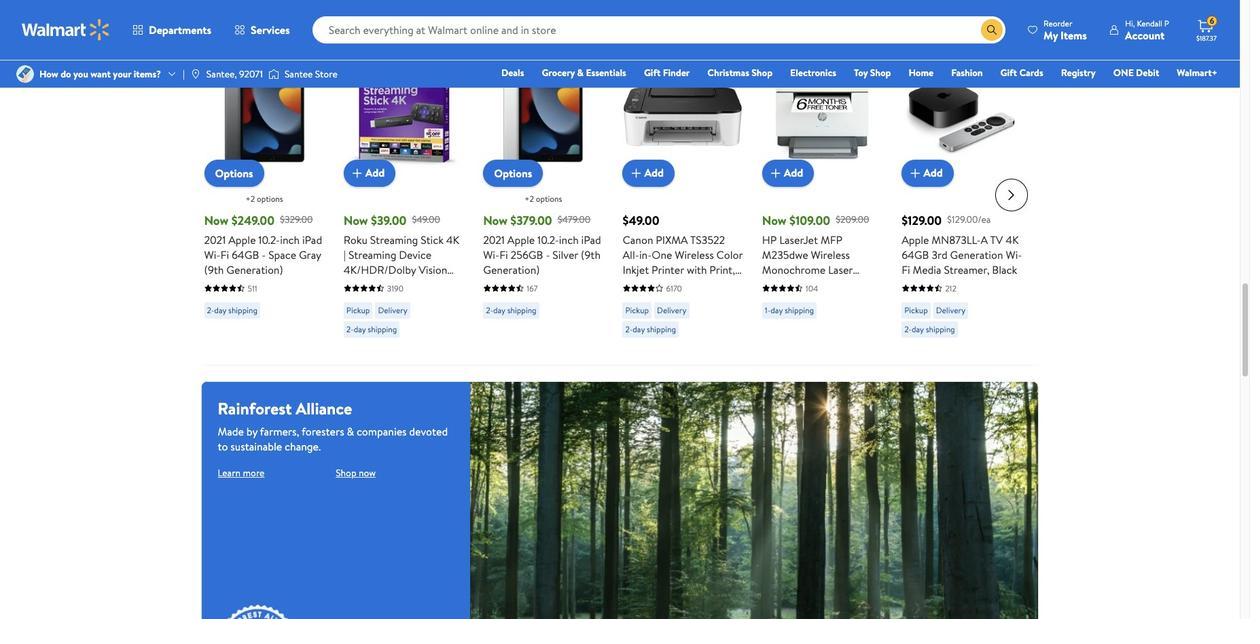 Task type: locate. For each thing, give the bounding box(es) containing it.
1 horizontal spatial -
[[546, 247, 550, 262]]

add to cart image up $129.00
[[907, 165, 924, 181]]

1 horizontal spatial 64gb
[[902, 247, 930, 262]]

generation) up 511
[[227, 262, 283, 277]]

options link for $379.00
[[483, 159, 543, 187]]

2-day shipping down 6170
[[626, 323, 676, 335]]

0 horizontal spatial gift
[[644, 66, 661, 80]]

1 horizontal spatial apple
[[508, 232, 535, 247]]

$49.00
[[623, 212, 660, 229], [412, 213, 440, 227]]

1 apple from the left
[[228, 232, 256, 247]]

add button up canon on the top of the page
[[623, 159, 675, 187]]

+2
[[246, 193, 255, 204], [525, 193, 534, 204]]

2 best seller from the left
[[349, 36, 386, 47]]

4 add button from the left
[[902, 159, 954, 187]]

$49.00 up canon on the top of the page
[[623, 212, 660, 229]]

inch down the $479.00 on the left top of the page
[[559, 232, 579, 247]]

options
[[215, 166, 253, 181], [494, 166, 532, 181]]

2 - from the left
[[546, 247, 550, 262]]

copy
[[623, 277, 648, 292]]

options for $379.00
[[494, 166, 532, 181]]

learn more
[[218, 466, 265, 480]]

fashion
[[952, 66, 983, 80]]

with inside now $109.00 $209.00 hp laserjet mfp m235dwe wireless monochrome laser printer with 6 months instant ink included
[[798, 277, 818, 292]]

+2 for $249.00
[[246, 193, 255, 204]]

2 4k from the left
[[1006, 232, 1019, 247]]

printer up 1- on the right of the page
[[762, 277, 795, 292]]

1 deal from the left
[[489, 36, 505, 47]]

now inside now $249.00 $329.00 2021 apple 10.2-inch ipad wi-fi 64gb - space gray (9th generation)
[[204, 212, 229, 229]]

1 64gb from the left
[[232, 247, 259, 262]]

printer for canon
[[652, 262, 684, 277]]

6 up $187.37
[[1210, 15, 1215, 27]]

inch inside now $379.00 $479.00 2021 apple 10.2-inch ipad wi-fi 256gb - silver (9th generation)
[[559, 232, 579, 247]]

2 add button from the left
[[623, 159, 675, 187]]

4 now from the left
[[762, 212, 787, 229]]

store
[[315, 67, 338, 81]]

gift cards
[[1001, 66, 1044, 80]]

apple down $249.00
[[228, 232, 256, 247]]

now up 'roku'
[[344, 212, 368, 229]]

$249.00
[[232, 212, 275, 229]]

2 now from the left
[[344, 212, 368, 229]]

2 wireless from the left
[[811, 247, 850, 262]]

- left space on the top of the page
[[262, 247, 266, 262]]

wi- inside $129.00 $129.00/ea apple mn873ll-a tv 4k 64gb 3rd generation wi- fi media streamer, black
[[1006, 247, 1023, 262]]

0 horizontal spatial apple
[[228, 232, 256, 247]]

add button for $109.00
[[762, 159, 815, 187]]

6 right 104
[[820, 277, 827, 292]]

registry
[[1061, 66, 1096, 80]]

0 vertical spatial |
[[183, 67, 185, 81]]

1 2021 from the left
[[204, 232, 226, 247]]

0 horizontal spatial  image
[[16, 65, 34, 83]]

pickup down media
[[905, 304, 928, 316]]

add to cart image
[[628, 165, 645, 181], [907, 165, 924, 181]]

3 apple from the left
[[902, 232, 929, 247]]

delivery down 6170
[[657, 304, 687, 316]]

4 product group from the left
[[623, 28, 743, 359]]

rainforest alliance made by farmers, foresters & companies devoted to sustainable change.
[[218, 397, 448, 454]]

1 +2 from the left
[[246, 193, 255, 204]]

rainforest
[[218, 397, 292, 420]]

remote
[[395, 277, 433, 292]]

& right grocery
[[577, 66, 584, 80]]

1 4k from the left
[[446, 232, 460, 247]]

options for now $379.00
[[536, 193, 562, 204]]

1 vertical spatial |
[[344, 247, 346, 262]]

1 generation) from the left
[[227, 262, 283, 277]]

0 horizontal spatial +2 options
[[246, 193, 283, 204]]

inch inside now $249.00 $329.00 2021 apple 10.2-inch ipad wi-fi 64gb - space gray (9th generation)
[[280, 232, 300, 247]]

+2 options up $379.00
[[525, 193, 562, 204]]

1 horizontal spatial and
[[650, 277, 667, 292]]

add button up "$39.00"
[[344, 159, 396, 187]]

mn873ll-
[[932, 232, 981, 247]]

2 generation) from the left
[[483, 262, 540, 277]]

0 horizontal spatial options
[[215, 166, 253, 181]]

best for $129.00/ea
[[907, 36, 923, 47]]

1 ipad from the left
[[302, 232, 322, 247]]

add to cart image for now $39.00
[[349, 165, 366, 181]]

fi left media
[[902, 262, 911, 277]]

2021 for now $379.00
[[483, 232, 505, 247]]

64gb left 3rd
[[902, 247, 930, 262]]

now for now $249.00
[[204, 212, 229, 229]]

printer inside $49.00 canon pixma ts3522 all-in-one wireless color inkjet printer with print, copy and scan features
[[652, 262, 684, 277]]

gift for gift cards
[[1001, 66, 1018, 80]]

seller for $129.00/ea
[[925, 36, 944, 47]]

0 horizontal spatial ipad
[[302, 232, 322, 247]]

included
[[814, 292, 854, 307]]

and left long-
[[403, 292, 420, 307]]

now left $249.00
[[204, 212, 229, 229]]

0 horizontal spatial 10.2-
[[259, 232, 280, 247]]

+2 options
[[246, 193, 283, 204], [525, 193, 562, 204]]

0 horizontal spatial +2
[[246, 193, 255, 204]]

0 horizontal spatial and
[[403, 292, 420, 307]]

options up $379.00
[[494, 166, 532, 181]]

a
[[981, 232, 988, 247]]

0 vertical spatial 6
[[1210, 15, 1215, 27]]

1 horizontal spatial  image
[[190, 69, 201, 80]]

1 options from the left
[[215, 166, 253, 181]]

how do you want your items?
[[39, 67, 161, 81]]

1 add to cart image from the left
[[349, 165, 366, 181]]

| right gray at left top
[[344, 247, 346, 262]]

ipad inside now $249.00 $329.00 2021 apple 10.2-inch ipad wi-fi 64gb - space gray (9th generation)
[[302, 232, 322, 247]]

gift for gift finder
[[644, 66, 661, 80]]

64gb
[[232, 247, 259, 262], [902, 247, 930, 262]]

 image left santee,
[[190, 69, 201, 80]]

4 best seller from the left
[[907, 36, 944, 47]]

ipad down $329.00
[[302, 232, 322, 247]]

 image left how
[[16, 65, 34, 83]]

10.2- inside now $379.00 $479.00 2021 apple 10.2-inch ipad wi-fi 256gb - silver (9th generation)
[[538, 232, 559, 247]]

one debit
[[1114, 66, 1160, 80]]

0 horizontal spatial generation)
[[227, 262, 283, 277]]

options up $249.00
[[257, 193, 283, 204]]

2021 inside now $249.00 $329.00 2021 apple 10.2-inch ipad wi-fi 64gb - space gray (9th generation)
[[204, 232, 226, 247]]

fi inside $129.00 $129.00/ea apple mn873ll-a tv 4k 64gb 3rd generation wi- fi media streamer, black
[[902, 262, 911, 277]]

4k for $129.00/ea
[[1006, 232, 1019, 247]]

now left $379.00
[[483, 212, 508, 229]]

0 horizontal spatial options link
[[204, 159, 264, 187]]

add to favorites list, apple mn873ll-a tv 4k 64gb 3rd generation wi-fi media streamer, black image
[[1001, 61, 1017, 78]]

1 vertical spatial &
[[347, 424, 354, 439]]

delivery down 212
[[936, 304, 966, 316]]

now for now $379.00
[[483, 212, 508, 229]]

1 horizontal spatial add to cart image
[[907, 165, 924, 181]]

features
[[695, 277, 735, 292]]

1 options link from the left
[[204, 159, 264, 187]]

deal up the deals link
[[489, 36, 505, 47]]

1 add from the left
[[366, 165, 385, 180]]

ipad down the $479.00 on the left top of the page
[[582, 232, 601, 247]]

0 horizontal spatial 6
[[820, 277, 827, 292]]

$109.00
[[790, 212, 831, 229]]

2 +2 from the left
[[525, 193, 534, 204]]

shipping down 6170
[[647, 323, 676, 335]]

1 horizontal spatial options
[[536, 193, 562, 204]]

now up hp
[[762, 212, 787, 229]]

options up $249.00
[[215, 166, 253, 181]]

rainforest alliance. made by farmers, foresters and companies devoted to sustainable change. learn more image
[[218, 604, 297, 619]]

3 product group from the left
[[483, 28, 604, 359]]

shop right 'toy'
[[870, 66, 891, 80]]

4k inside $129.00 $129.00/ea apple mn873ll-a tv 4k 64gb 3rd generation wi- fi media streamer, black
[[1006, 232, 1019, 247]]

0 vertical spatial &
[[577, 66, 584, 80]]

1 10.2- from the left
[[259, 232, 280, 247]]

3 now from the left
[[483, 212, 508, 229]]

options
[[257, 193, 283, 204], [536, 193, 562, 204]]

gift left finder
[[644, 66, 661, 80]]

and inside now $39.00 $49.00 roku streaming stick 4k | streaming device 4k/hdr/dolby vision with voice remote with tv controls and long- range wi-fi
[[403, 292, 420, 307]]

4k
[[446, 232, 460, 247], [1006, 232, 1019, 247]]

0 horizontal spatial 64gb
[[232, 247, 259, 262]]

0 horizontal spatial 4k
[[446, 232, 460, 247]]

0 horizontal spatial -
[[262, 247, 266, 262]]

0 horizontal spatial (9th
[[204, 262, 224, 277]]

0 horizontal spatial 2021
[[204, 232, 226, 247]]

shop left now
[[336, 466, 357, 480]]

64gb inside now $249.00 $329.00 2021 apple 10.2-inch ipad wi-fi 64gb - space gray (9th generation)
[[232, 247, 259, 262]]

cards
[[1020, 66, 1044, 80]]

ipad inside now $379.00 $479.00 2021 apple 10.2-inch ipad wi-fi 256gb - silver (9th generation)
[[582, 232, 601, 247]]

one
[[1114, 66, 1134, 80]]

64gb up 511
[[232, 247, 259, 262]]

silver
[[553, 247, 579, 262]]

+2 options for now $249.00
[[246, 193, 283, 204]]

3 add from the left
[[784, 165, 804, 180]]

2 inch from the left
[[559, 232, 579, 247]]

product group containing now $109.00
[[762, 28, 883, 359]]

1 horizontal spatial gift
[[1001, 66, 1018, 80]]

2 options from the left
[[536, 193, 562, 204]]

1 horizontal spatial +2 options
[[525, 193, 562, 204]]

printer
[[652, 262, 684, 277], [762, 277, 795, 292]]

10.2- down $379.00
[[538, 232, 559, 247]]

fi inside now $39.00 $49.00 roku streaming stick 4k | streaming device 4k/hdr/dolby vision with voice remote with tv controls and long- range wi-fi
[[392, 307, 401, 322]]

$209.00
[[836, 213, 870, 227]]

grocery
[[542, 66, 575, 80]]

1 add to cart image from the left
[[628, 165, 645, 181]]

2 horizontal spatial pickup
[[905, 304, 928, 316]]

1 inch from the left
[[280, 232, 300, 247]]

space
[[269, 247, 296, 262]]

best for canon
[[628, 36, 644, 47]]

2 seller from the left
[[367, 36, 386, 47]]

3 seller from the left
[[646, 36, 665, 47]]

- inside now $249.00 $329.00 2021 apple 10.2-inch ipad wi-fi 64gb - space gray (9th generation)
[[262, 247, 266, 262]]

0 horizontal spatial $49.00
[[412, 213, 440, 227]]

add to cart image
[[349, 165, 366, 181], [768, 165, 784, 181]]

2-day shipping down 212
[[905, 323, 955, 335]]

all
[[1030, 6, 1039, 20]]

2 2021 from the left
[[483, 232, 505, 247]]

1 delivery from the left
[[378, 304, 408, 316]]

fi
[[221, 247, 229, 262], [500, 247, 508, 262], [902, 262, 911, 277], [392, 307, 401, 322]]

1 horizontal spatial delivery
[[657, 304, 687, 316]]

wireless inside now $109.00 $209.00 hp laserjet mfp m235dwe wireless monochrome laser printer with 6 months instant ink included
[[811, 247, 850, 262]]

$329.00
[[280, 213, 313, 227]]

1 horizontal spatial options link
[[483, 159, 543, 187]]

4 add from the left
[[924, 165, 943, 180]]

1 horizontal spatial (9th
[[581, 247, 601, 262]]

2-day shipping down range
[[347, 323, 397, 335]]

deals link
[[495, 65, 530, 80]]

2 options link from the left
[[483, 159, 543, 187]]

2 product group from the left
[[344, 28, 464, 359]]

options up $379.00
[[536, 193, 562, 204]]

toy
[[854, 66, 868, 80]]

how
[[39, 67, 58, 81]]

learn
[[218, 466, 241, 480]]

shop
[[752, 66, 773, 80], [870, 66, 891, 80], [336, 466, 357, 480]]

deal up christmas shop "link"
[[768, 36, 784, 47]]

grocery & essentials link
[[536, 65, 633, 80]]

1 horizontal spatial ipad
[[582, 232, 601, 247]]

now inside now $109.00 $209.00 hp laserjet mfp m235dwe wireless monochrome laser printer with 6 months instant ink included
[[762, 212, 787, 229]]

deal for now $109.00
[[768, 36, 784, 47]]

4 best from the left
[[907, 36, 923, 47]]

apple inside now $379.00 $479.00 2021 apple 10.2-inch ipad wi-fi 256gb - silver (9th generation)
[[508, 232, 535, 247]]

92071
[[239, 67, 263, 81]]

apple inside now $249.00 $329.00 2021 apple 10.2-inch ipad wi-fi 64gb - space gray (9th generation)
[[228, 232, 256, 247]]

2 best from the left
[[349, 36, 365, 47]]

6 inside now $109.00 $209.00 hp laserjet mfp m235dwe wireless monochrome laser printer with 6 months instant ink included
[[820, 277, 827, 292]]

2 add to cart image from the left
[[907, 165, 924, 181]]

gift left cards
[[1001, 66, 1018, 80]]

2 64gb from the left
[[902, 247, 930, 262]]

add to cart image up 'roku'
[[349, 165, 366, 181]]

4k right the stick
[[446, 232, 460, 247]]

now inside now $39.00 $49.00 roku streaming stick 4k | streaming device 4k/hdr/dolby vision with voice remote with tv controls and long- range wi-fi
[[344, 212, 368, 229]]

0 horizontal spatial wireless
[[675, 247, 714, 262]]

gray
[[299, 247, 321, 262]]

deal
[[489, 36, 505, 47], [768, 36, 784, 47]]

inch down $329.00
[[280, 232, 300, 247]]

1 horizontal spatial inch
[[559, 232, 579, 247]]

best seller for $249.00
[[210, 36, 246, 47]]

view all
[[1007, 6, 1039, 20]]

1 wireless from the left
[[675, 247, 714, 262]]

2- for $129.00
[[905, 323, 912, 335]]

to
[[218, 439, 228, 454]]

2 deal from the left
[[768, 36, 784, 47]]

1 horizontal spatial |
[[344, 247, 346, 262]]

add button up $109.00
[[762, 159, 815, 187]]

2 apple from the left
[[508, 232, 535, 247]]

4k inside now $39.00 $49.00 roku streaming stick 4k | streaming device 4k/hdr/dolby vision with voice remote with tv controls and long- range wi-fi
[[446, 232, 460, 247]]

4 seller from the left
[[925, 36, 944, 47]]

1 horizontal spatial add to cart image
[[768, 165, 784, 181]]

add to cart image up canon on the top of the page
[[628, 165, 645, 181]]

2 horizontal spatial shop
[[870, 66, 891, 80]]

2 add from the left
[[645, 165, 664, 180]]

1 horizontal spatial +2
[[525, 193, 534, 204]]

shop inside "link"
[[752, 66, 773, 80]]

ipad for $249.00
[[302, 232, 322, 247]]

2 options from the left
[[494, 166, 532, 181]]

shop right add to favorites list, canon pixma ts3522 all-in-one wireless color inkjet printer with print, copy and scan features image
[[752, 66, 773, 80]]

apple down $129.00
[[902, 232, 929, 247]]

best seller for $39.00
[[349, 36, 386, 47]]

1 best seller from the left
[[210, 36, 246, 47]]

fi left space on the top of the page
[[221, 247, 229, 262]]

tv right 'a'
[[991, 232, 1004, 247]]

2- for now
[[347, 323, 354, 335]]

2-day shipping for now
[[347, 323, 397, 335]]

2 ipad from the left
[[582, 232, 601, 247]]

1 horizontal spatial 4k
[[1006, 232, 1019, 247]]

apple mn873ll-a tv 4k 64gb 3rd generation wi-fi media streamer, black image
[[902, 55, 1023, 176]]

2 delivery from the left
[[657, 304, 687, 316]]

add
[[366, 165, 385, 180], [645, 165, 664, 180], [784, 165, 804, 180], [924, 165, 943, 180]]

1 now from the left
[[204, 212, 229, 229]]

options link up $249.00
[[204, 159, 264, 187]]

1 - from the left
[[262, 247, 266, 262]]

streaming up voice
[[349, 247, 397, 262]]

1 horizontal spatial &
[[577, 66, 584, 80]]

2-day shipping
[[207, 304, 258, 316], [486, 304, 537, 316], [347, 323, 397, 335], [626, 323, 676, 335], [905, 323, 955, 335]]

2 horizontal spatial apple
[[902, 232, 929, 247]]

wireless up months at the top right of the page
[[811, 247, 850, 262]]

walmart image
[[22, 19, 110, 41]]

christmas shop
[[708, 66, 773, 80]]

best seller for canon
[[628, 36, 665, 47]]

1 vertical spatial tv
[[344, 292, 357, 307]]

1 +2 options from the left
[[246, 193, 283, 204]]

christmas shop link
[[702, 65, 779, 80]]

device
[[399, 247, 432, 262]]

 image for santee, 92071
[[190, 69, 201, 80]]

add button for canon
[[623, 159, 675, 187]]

delivery
[[378, 304, 408, 316], [657, 304, 687, 316], [936, 304, 966, 316]]

0 horizontal spatial printer
[[652, 262, 684, 277]]

5 product group from the left
[[762, 28, 883, 359]]

2 +2 options from the left
[[525, 193, 562, 204]]

+2 options up $249.00
[[246, 193, 283, 204]]

delivery down 3190
[[378, 304, 408, 316]]

1 horizontal spatial 6
[[1210, 15, 1215, 27]]

best seller
[[210, 36, 246, 47], [349, 36, 386, 47], [628, 36, 665, 47], [907, 36, 944, 47]]

3 pickup from the left
[[905, 304, 928, 316]]

pickup down copy
[[626, 304, 649, 316]]

0 horizontal spatial tv
[[344, 292, 357, 307]]

generation) up 167
[[483, 262, 540, 277]]

3 best seller from the left
[[628, 36, 665, 47]]

add to cart image up hp
[[768, 165, 784, 181]]

2-
[[207, 304, 214, 316], [486, 304, 493, 316], [347, 323, 354, 335], [626, 323, 633, 335], [905, 323, 912, 335]]

add for $129.00/ea
[[924, 165, 943, 180]]

2 pickup from the left
[[626, 304, 649, 316]]

options link up $379.00
[[483, 159, 543, 187]]

1 horizontal spatial $49.00
[[623, 212, 660, 229]]

farmers,
[[260, 424, 299, 439]]

- for now $379.00
[[546, 247, 550, 262]]

add button up $129.00
[[902, 159, 954, 187]]

2 gift from the left
[[1001, 66, 1018, 80]]

now inside now $379.00 $479.00 2021 apple 10.2-inch ipad wi-fi 256gb - silver (9th generation)
[[483, 212, 508, 229]]

and left scan
[[650, 277, 667, 292]]

 image
[[16, 65, 34, 83], [268, 67, 279, 81], [190, 69, 201, 80]]

wireless inside $49.00 canon pixma ts3522 all-in-one wireless color inkjet printer with print, copy and scan features
[[675, 247, 714, 262]]

1 product group from the left
[[204, 28, 325, 359]]

hp
[[762, 232, 777, 247]]

0 horizontal spatial options
[[257, 193, 283, 204]]

shop now
[[336, 466, 376, 480]]

tv left the controls
[[344, 292, 357, 307]]

1 horizontal spatial printer
[[762, 277, 795, 292]]

1 horizontal spatial 2021
[[483, 232, 505, 247]]

1 gift from the left
[[644, 66, 661, 80]]

1 horizontal spatial 10.2-
[[538, 232, 559, 247]]

apple down $379.00
[[508, 232, 535, 247]]

& right foresters
[[347, 424, 354, 439]]

shop for christmas shop
[[752, 66, 773, 80]]

| right items?
[[183, 67, 185, 81]]

0 horizontal spatial inch
[[280, 232, 300, 247]]

1 best from the left
[[210, 36, 225, 47]]

(9th inside now $249.00 $329.00 2021 apple 10.2-inch ipad wi-fi 64gb - space gray (9th generation)
[[204, 262, 224, 277]]

roku streaming stick 4k | streaming device 4k/hdr/dolby vision with voice remote with tv controls and long-range wi-fi image
[[344, 55, 464, 176]]

printer up 6170
[[652, 262, 684, 277]]

1 pickup from the left
[[347, 304, 370, 316]]

fi inside now $249.00 $329.00 2021 apple 10.2-inch ipad wi-fi 64gb - space gray (9th generation)
[[221, 247, 229, 262]]

3 add button from the left
[[762, 159, 815, 187]]

wi- inside now $249.00 $329.00 2021 apple 10.2-inch ipad wi-fi 64gb - space gray (9th generation)
[[204, 247, 221, 262]]

fi down 3190
[[392, 307, 401, 322]]

1 seller from the left
[[227, 36, 246, 47]]

0 horizontal spatial add to cart image
[[628, 165, 645, 181]]

color
[[717, 247, 743, 262]]

fi left 256gb
[[500, 247, 508, 262]]

1 horizontal spatial options
[[494, 166, 532, 181]]

 image right 92071
[[268, 67, 279, 81]]

media
[[913, 262, 942, 277]]

2 horizontal spatial delivery
[[936, 304, 966, 316]]

2 10.2- from the left
[[538, 232, 559, 247]]

product group
[[204, 28, 325, 359], [344, 28, 464, 359], [483, 28, 604, 359], [623, 28, 743, 359], [762, 28, 883, 359], [902, 28, 1023, 359]]

printer for $109.00
[[762, 277, 795, 292]]

1 add button from the left
[[344, 159, 396, 187]]

pickup
[[347, 304, 370, 316], [626, 304, 649, 316], [905, 304, 928, 316]]

0 horizontal spatial pickup
[[347, 304, 370, 316]]

$49.00 up the stick
[[412, 213, 440, 227]]

shipping down range
[[368, 323, 397, 335]]

1 horizontal spatial tv
[[991, 232, 1004, 247]]

day
[[214, 304, 226, 316], [493, 304, 506, 316], [771, 304, 783, 316], [354, 323, 366, 335], [633, 323, 645, 335], [912, 323, 924, 335]]

2 add to cart image from the left
[[768, 165, 784, 181]]

- left silver
[[546, 247, 550, 262]]

tv
[[991, 232, 1004, 247], [344, 292, 357, 307]]

1 horizontal spatial pickup
[[626, 304, 649, 316]]

gift cards link
[[995, 65, 1050, 80]]

0 vertical spatial tv
[[991, 232, 1004, 247]]

pickup down voice
[[347, 304, 370, 316]]

6 product group from the left
[[902, 28, 1023, 359]]

+2 up $249.00
[[246, 193, 255, 204]]

10.2- inside now $249.00 $329.00 2021 apple 10.2-inch ipad wi-fi 64gb - space gray (9th generation)
[[259, 232, 280, 247]]

212
[[946, 283, 957, 294]]

wireless right one
[[675, 247, 714, 262]]

|
[[183, 67, 185, 81], [344, 247, 346, 262]]

2021 inside now $379.00 $479.00 2021 apple 10.2-inch ipad wi-fi 256gb - silver (9th generation)
[[483, 232, 505, 247]]

1 horizontal spatial wireless
[[811, 247, 850, 262]]

devoted
[[409, 424, 448, 439]]

3 delivery from the left
[[936, 304, 966, 316]]

debit
[[1136, 66, 1160, 80]]

gift
[[644, 66, 661, 80], [1001, 66, 1018, 80]]

generation) inside now $379.00 $479.00 2021 apple 10.2-inch ipad wi-fi 256gb - silver (9th generation)
[[483, 262, 540, 277]]

4k right 'a'
[[1006, 232, 1019, 247]]

3 best from the left
[[628, 36, 644, 47]]

generation)
[[227, 262, 283, 277], [483, 262, 540, 277]]

1 options from the left
[[257, 193, 283, 204]]

vision
[[419, 262, 447, 277]]

1 horizontal spatial generation)
[[483, 262, 540, 277]]

generation) inside now $249.00 $329.00 2021 apple 10.2-inch ipad wi-fi 64gb - space gray (9th generation)
[[227, 262, 283, 277]]

now for now $109.00
[[762, 212, 787, 229]]

104
[[806, 283, 819, 294]]

christmas
[[708, 66, 750, 80]]

toy shop
[[854, 66, 891, 80]]

seller
[[227, 36, 246, 47], [367, 36, 386, 47], [646, 36, 665, 47], [925, 36, 944, 47]]

0 horizontal spatial delivery
[[378, 304, 408, 316]]

black
[[993, 262, 1018, 277]]

add button for $39.00
[[344, 159, 396, 187]]

0 horizontal spatial add to cart image
[[349, 165, 366, 181]]

2-day shipping down 511
[[207, 304, 258, 316]]

10.2- down $249.00
[[259, 232, 280, 247]]

+2 up $379.00
[[525, 193, 534, 204]]

printer inside now $109.00 $209.00 hp laserjet mfp m235dwe wireless monochrome laser printer with 6 months instant ink included
[[762, 277, 795, 292]]

&
[[577, 66, 584, 80], [347, 424, 354, 439]]

+2 options for now $379.00
[[525, 193, 562, 204]]

1 horizontal spatial shop
[[752, 66, 773, 80]]

now
[[359, 466, 376, 480]]

- inside now $379.00 $479.00 2021 apple 10.2-inch ipad wi-fi 256gb - silver (9th generation)
[[546, 247, 550, 262]]

1 horizontal spatial deal
[[768, 36, 784, 47]]

canon pixma ts3522 all-in-one wireless color inkjet printer with print, copy and scan features image
[[623, 55, 743, 176]]

0 horizontal spatial deal
[[489, 36, 505, 47]]

shipping
[[228, 304, 258, 316], [507, 304, 537, 316], [785, 304, 814, 316], [368, 323, 397, 335], [647, 323, 676, 335], [926, 323, 955, 335]]

2 horizontal spatial  image
[[268, 67, 279, 81]]

m235dwe
[[762, 247, 809, 262]]

with inside $49.00 canon pixma ts3522 all-in-one wireless color inkjet printer with print, copy and scan features
[[687, 262, 707, 277]]

0 horizontal spatial &
[[347, 424, 354, 439]]

1 vertical spatial 6
[[820, 277, 827, 292]]

2021 apple 10.2-inch ipad wi-fi 64gb - space gray (9th generation) image
[[204, 55, 325, 176]]



Task type: describe. For each thing, give the bounding box(es) containing it.
shipping down 167
[[507, 304, 537, 316]]

toy shop link
[[848, 65, 897, 80]]

add to cart image for now $109.00
[[768, 165, 784, 181]]

change.
[[285, 439, 321, 454]]

controls
[[359, 292, 400, 307]]

roku
[[344, 232, 368, 247]]

apple inside $129.00 $129.00/ea apple mn873ll-a tv 4k 64gb 3rd generation wi- fi media streamer, black
[[902, 232, 929, 247]]

reorder
[[1044, 17, 1073, 29]]

add to cart image for $49.00
[[628, 165, 645, 181]]

seller for canon
[[646, 36, 665, 47]]

next slide for product carousel list image
[[995, 179, 1028, 211]]

months
[[829, 277, 865, 292]]

pickup for $39.00
[[347, 304, 370, 316]]

gift finder link
[[638, 65, 696, 80]]

product group containing $49.00
[[623, 28, 743, 359]]

4k for $39.00
[[446, 232, 460, 247]]

now for now $39.00
[[344, 212, 368, 229]]

items
[[1061, 28, 1087, 42]]

in-
[[640, 247, 652, 262]]

view
[[1007, 6, 1028, 20]]

all-
[[623, 247, 640, 262]]

search icon image
[[987, 24, 998, 35]]

home link
[[903, 65, 940, 80]]

you
[[73, 67, 88, 81]]

made
[[218, 424, 244, 439]]

options for now $249.00
[[257, 193, 283, 204]]

shop now link
[[336, 466, 376, 480]]

2- for $49.00
[[626, 323, 633, 335]]

- for now $249.00
[[262, 247, 266, 262]]

$129.00/ea
[[948, 213, 991, 227]]

want
[[91, 67, 111, 81]]

seller for $39.00
[[367, 36, 386, 47]]

best for $249.00
[[210, 36, 225, 47]]

pickup for canon
[[626, 304, 649, 316]]

services
[[251, 22, 290, 37]]

add to cart image for $129.00
[[907, 165, 924, 181]]

256gb
[[511, 247, 543, 262]]

do
[[61, 67, 71, 81]]

streaming down "$39.00"
[[370, 232, 418, 247]]

0 horizontal spatial |
[[183, 67, 185, 81]]

shop for toy shop
[[870, 66, 891, 80]]

reorder my items
[[1044, 17, 1087, 42]]

voice
[[367, 277, 393, 292]]

6170
[[666, 283, 682, 294]]

pickup for $129.00/ea
[[905, 304, 928, 316]]

canon
[[623, 232, 654, 247]]

your
[[113, 67, 131, 81]]

generation
[[951, 247, 1004, 262]]

deal for now $379.00
[[489, 36, 505, 47]]

2-day shipping for $49.00
[[626, 323, 676, 335]]

Search search field
[[312, 16, 1006, 43]]

mfp
[[821, 232, 843, 247]]

streamer,
[[944, 262, 990, 277]]

services button
[[223, 14, 302, 46]]

ink
[[797, 292, 811, 307]]

1-
[[765, 304, 771, 316]]

alliance
[[296, 397, 352, 420]]

wireless for $109.00
[[811, 247, 850, 262]]

inch for now $379.00
[[559, 232, 579, 247]]

add to favorites list, 2021 apple 10.2-inch ipad wi-fi 64gb - space gray (9th generation) image
[[303, 61, 319, 78]]

add button for $129.00/ea
[[902, 159, 954, 187]]

best seller for $129.00/ea
[[907, 36, 944, 47]]

learn more link
[[218, 466, 265, 480]]

0 horizontal spatial shop
[[336, 466, 357, 480]]

$479.00
[[558, 213, 591, 227]]

$129.00
[[902, 212, 942, 229]]

ts3522
[[691, 232, 725, 247]]

p
[[1165, 17, 1170, 29]]

range
[[344, 307, 373, 322]]

2021 apple 10.2-inch ipad wi-fi 256gb - silver (9th generation) image
[[483, 55, 604, 176]]

view all link
[[1007, 6, 1039, 20]]

one
[[652, 247, 672, 262]]

hi,
[[1126, 17, 1135, 29]]

stick
[[421, 232, 444, 247]]

2-day shipping down 167
[[486, 304, 537, 316]]

delivery for $129.00/ea
[[936, 304, 966, 316]]

laser
[[828, 262, 853, 277]]

items?
[[134, 67, 161, 81]]

1-day shipping
[[765, 304, 814, 316]]

fi inside now $379.00 $479.00 2021 apple 10.2-inch ipad wi-fi 256gb - silver (9th generation)
[[500, 247, 508, 262]]

shipping down 511
[[228, 304, 258, 316]]

add for canon
[[645, 165, 664, 180]]

inkjet
[[623, 262, 649, 277]]

kendall
[[1137, 17, 1163, 29]]

wireless for canon
[[675, 247, 714, 262]]

shipping down 104
[[785, 304, 814, 316]]

options for $249.00
[[215, 166, 253, 181]]

| inside now $39.00 $49.00 roku streaming stick 4k | streaming device 4k/hdr/dolby vision with voice remote with tv controls and long- range wi-fi
[[344, 247, 346, 262]]

delivery for $39.00
[[378, 304, 408, 316]]

2-day shipping for $129.00
[[905, 323, 955, 335]]

sustainable
[[231, 439, 282, 454]]

6 $187.37
[[1197, 15, 1217, 43]]

hi, kendall p account
[[1126, 17, 1170, 42]]

tv inside now $39.00 $49.00 roku streaming stick 4k | streaming device 4k/hdr/dolby vision with voice remote with tv controls and long- range wi-fi
[[344, 292, 357, 307]]

2021 for now $249.00
[[204, 232, 226, 247]]

foresters
[[302, 424, 344, 439]]

registry link
[[1055, 65, 1102, 80]]

10.2- for $379.00
[[538, 232, 559, 247]]

my
[[1044, 28, 1058, 42]]

santee,
[[207, 67, 237, 81]]

10.2- for $249.00
[[259, 232, 280, 247]]

(9th inside now $379.00 $479.00 2021 apple 10.2-inch ipad wi-fi 256gb - silver (9th generation)
[[581, 247, 601, 262]]

walmart+ link
[[1171, 65, 1224, 80]]

hp laserjet mfp m235dwe wireless monochrome laser printer with 6 months instant ink included image
[[762, 55, 883, 176]]

now $249.00 $329.00 2021 apple 10.2-inch ipad wi-fi 64gb - space gray (9th generation)
[[204, 212, 322, 277]]

apple for $249.00
[[228, 232, 256, 247]]

product group containing $129.00
[[902, 28, 1023, 359]]

delivery for canon
[[657, 304, 687, 316]]

now $39.00 $49.00 roku streaming stick 4k | streaming device 4k/hdr/dolby vision with voice remote with tv controls and long- range wi-fi
[[344, 212, 460, 322]]

seller for $249.00
[[227, 36, 246, 47]]

apple for $379.00
[[508, 232, 535, 247]]

+2 for $379.00
[[525, 193, 534, 204]]

add to favorites list, roku streaming stick 4k | streaming device 4k/hdr/dolby vision with voice remote with tv controls and long-range wi-fi image
[[443, 61, 459, 78]]

product group containing now $249.00
[[204, 28, 325, 359]]

Walmart Site-Wide search field
[[312, 16, 1006, 43]]

add for $39.00
[[366, 165, 385, 180]]

wi- inside now $39.00 $49.00 roku streaming stick 4k | streaming device 4k/hdr/dolby vision with voice remote with tv controls and long- range wi-fi
[[376, 307, 392, 322]]

wi- inside now $379.00 $479.00 2021 apple 10.2-inch ipad wi-fi 256gb - silver (9th generation)
[[483, 247, 500, 262]]

product group containing now $379.00
[[483, 28, 604, 359]]

and inside $49.00 canon pixma ts3522 all-in-one wireless color inkjet printer with print, copy and scan features
[[650, 277, 667, 292]]

add for $109.00
[[784, 165, 804, 180]]

shipping down 212
[[926, 323, 955, 335]]

add to favorites list, canon pixma ts3522 all-in-one wireless color inkjet printer with print, copy and scan features image
[[722, 61, 738, 78]]

add to favorites list, 2021 apple 10.2-inch ipad wi-fi 256gb - silver (9th generation) image
[[582, 61, 598, 78]]

$187.37
[[1197, 33, 1217, 43]]

$49.00 inside $49.00 canon pixma ts3522 all-in-one wireless color inkjet printer with print, copy and scan features
[[623, 212, 660, 229]]

$49.00 canon pixma ts3522 all-in-one wireless color inkjet printer with print, copy and scan features
[[623, 212, 743, 292]]

laserjet
[[780, 232, 818, 247]]

now $109.00 $209.00 hp laserjet mfp m235dwe wireless monochrome laser printer with 6 months instant ink included
[[762, 212, 870, 307]]

tv inside $129.00 $129.00/ea apple mn873ll-a tv 4k 64gb 3rd generation wi- fi media streamer, black
[[991, 232, 1004, 247]]

electronics link
[[784, 65, 843, 80]]

inch for now $249.00
[[280, 232, 300, 247]]

& inside rainforest alliance made by farmers, foresters & companies devoted to sustainable change.
[[347, 424, 354, 439]]

essentials
[[586, 66, 627, 80]]

product group containing now $39.00
[[344, 28, 464, 359]]

$39.00
[[371, 212, 407, 229]]

add to favorites list, hp laserjet mfp m235dwe wireless monochrome laser printer with 6 months instant ink included image
[[861, 61, 878, 78]]

64gb inside $129.00 $129.00/ea apple mn873ll-a tv 4k 64gb 3rd generation wi- fi media streamer, black
[[902, 247, 930, 262]]

options link for $249.00
[[204, 159, 264, 187]]

best for $39.00
[[349, 36, 365, 47]]

long-
[[422, 292, 449, 307]]

fashion link
[[946, 65, 989, 80]]

gift finder
[[644, 66, 690, 80]]

santee store
[[285, 67, 338, 81]]

walmart+
[[1177, 66, 1218, 80]]

3rd
[[932, 247, 948, 262]]

scan
[[670, 277, 692, 292]]

companies
[[357, 424, 407, 439]]

511
[[248, 283, 257, 294]]

 image for santee store
[[268, 67, 279, 81]]

 image for how do you want your items?
[[16, 65, 34, 83]]

ipad for $379.00
[[582, 232, 601, 247]]

$49.00 inside now $39.00 $49.00 roku streaming stick 4k | streaming device 4k/hdr/dolby vision with voice remote with tv controls and long- range wi-fi
[[412, 213, 440, 227]]

6 inside 6 $187.37
[[1210, 15, 1215, 27]]

one debit link
[[1108, 65, 1166, 80]]

account
[[1126, 28, 1165, 42]]



Task type: vqa. For each thing, say whether or not it's contained in the screenshot.
SEASONAL
no



